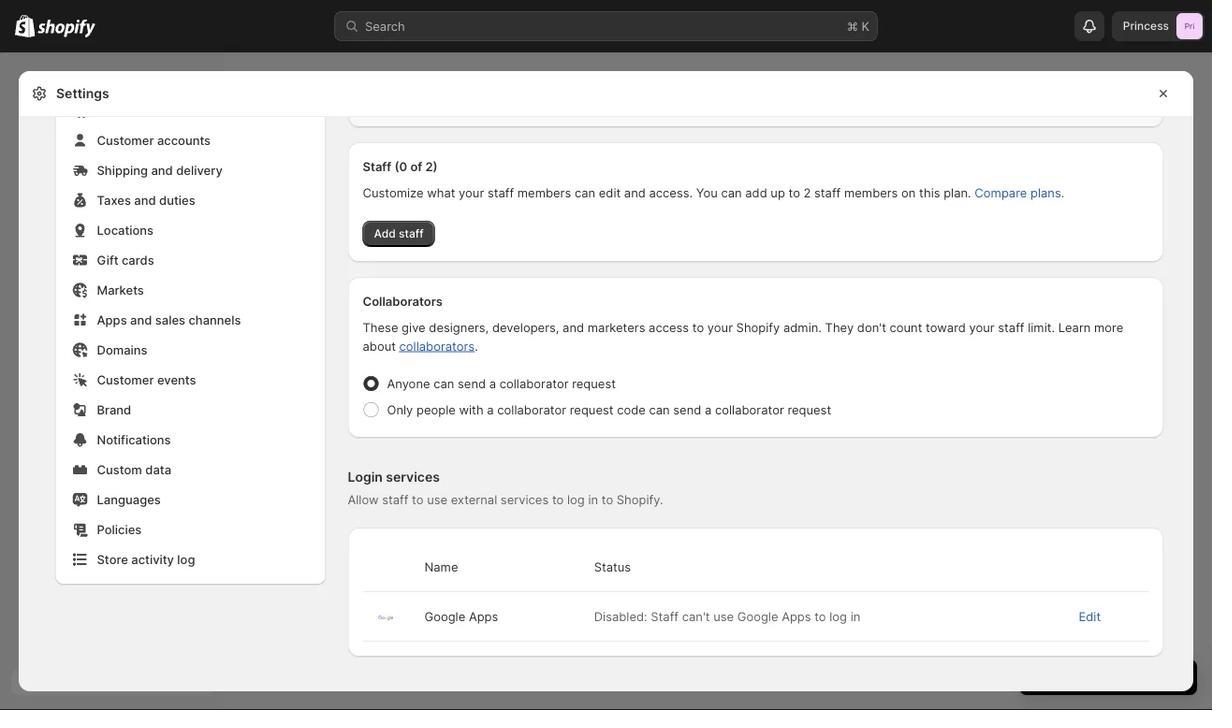 Task type: locate. For each thing, give the bounding box(es) containing it.
customer inside "link"
[[97, 373, 154, 387]]

google apps
[[425, 610, 499, 624]]

activity
[[131, 553, 174, 567]]

google right can't
[[738, 610, 779, 624]]

and for duties
[[134, 193, 156, 207]]

2 horizontal spatial apps
[[782, 610, 812, 624]]

customize
[[363, 185, 424, 200]]

staff right add
[[399, 227, 424, 241]]

count
[[890, 320, 923, 335]]

0 vertical spatial use
[[427, 493, 448, 507]]

services right external
[[501, 493, 549, 507]]

gift cards
[[97, 253, 154, 267]]

request up only people with a collaborator request code can send a collaborator request
[[572, 376, 616, 391]]

staff right allow
[[382, 493, 409, 507]]

members
[[518, 185, 572, 200], [845, 185, 899, 200]]

0 vertical spatial in
[[588, 493, 599, 507]]

use right can't
[[714, 610, 734, 624]]

staff left (0
[[363, 159, 392, 174]]

allow
[[348, 493, 379, 507]]

a right with
[[487, 403, 494, 417]]

a down developers, at the left of page
[[490, 376, 496, 391]]

custom data
[[97, 463, 171, 477]]

customize what your staff members can edit and access. you can add up to 2 staff members on this plan. compare plans.
[[363, 185, 1065, 200]]

1 vertical spatial in
[[851, 610, 861, 624]]

access.
[[649, 185, 693, 200]]

this
[[920, 185, 941, 200]]

a for with
[[487, 403, 494, 417]]

your right "what"
[[459, 185, 484, 200]]

1 vertical spatial use
[[714, 610, 734, 624]]

send up with
[[458, 376, 486, 391]]

2 vertical spatial log
[[830, 610, 848, 624]]

members left edit
[[518, 185, 572, 200]]

staff (0 of 2)
[[363, 159, 438, 174]]

members left on
[[845, 185, 899, 200]]

edit
[[1079, 610, 1101, 624]]

0 vertical spatial log
[[567, 493, 585, 507]]

edit
[[599, 185, 621, 200]]

request left code
[[570, 403, 614, 417]]

apps and sales channels link
[[67, 307, 314, 333]]

a
[[490, 376, 496, 391], [487, 403, 494, 417], [705, 403, 712, 417]]

staff inside these give designers, developers, and marketers access to your shopify admin. they don't count toward your staff limit. learn more about
[[999, 320, 1025, 335]]

collaborator
[[500, 376, 569, 391], [498, 403, 567, 417], [715, 403, 785, 417]]

compare
[[975, 185, 1028, 200]]

0 horizontal spatial use
[[427, 493, 448, 507]]

and left the marketers
[[563, 320, 585, 335]]

1 members from the left
[[518, 185, 572, 200]]

use left external
[[427, 493, 448, 507]]

your
[[459, 185, 484, 200], [708, 320, 733, 335], [970, 320, 995, 335]]

can up people
[[434, 376, 455, 391]]

and
[[151, 163, 173, 177], [625, 185, 646, 200], [134, 193, 156, 207], [130, 313, 152, 327], [563, 320, 585, 335]]

and down "customer accounts"
[[151, 163, 173, 177]]

2 horizontal spatial log
[[830, 610, 848, 624]]

only people with a collaborator request code can send a collaborator request
[[387, 403, 832, 417]]

1 horizontal spatial services
[[501, 493, 549, 507]]

use
[[427, 493, 448, 507], [714, 610, 734, 624]]

staff left limit.
[[999, 320, 1025, 335]]

princess
[[1124, 19, 1170, 33]]

2 customer from the top
[[97, 373, 154, 387]]

dialog
[[1202, 71, 1213, 692]]

add staff link
[[363, 221, 435, 247]]

2
[[804, 185, 811, 200]]

1 vertical spatial log
[[177, 553, 195, 567]]

a for send
[[490, 376, 496, 391]]

these
[[363, 320, 398, 335]]

google down name
[[425, 610, 466, 624]]

collaborator down developers, at the left of page
[[500, 376, 569, 391]]

your right 'toward'
[[970, 320, 995, 335]]

0 horizontal spatial in
[[588, 493, 599, 507]]

don't
[[858, 320, 887, 335]]

2 horizontal spatial your
[[970, 320, 995, 335]]

collaborator down anyone can send a collaborator request
[[498, 403, 567, 417]]

customer up shipping
[[97, 133, 154, 148]]

collaborators
[[363, 294, 443, 309]]

customer events link
[[67, 367, 314, 393]]

1 vertical spatial customer
[[97, 373, 154, 387]]

channels
[[189, 313, 241, 327]]

code
[[617, 403, 646, 417]]

and right edit
[[625, 185, 646, 200]]

domains
[[97, 343, 148, 357]]

staff
[[488, 185, 514, 200], [815, 185, 841, 200], [399, 227, 424, 241], [999, 320, 1025, 335], [382, 493, 409, 507]]

people
[[417, 403, 456, 417]]

store
[[97, 553, 128, 567]]

0 horizontal spatial services
[[386, 470, 440, 486]]

0 vertical spatial staff
[[363, 159, 392, 174]]

of
[[411, 159, 423, 174]]

services right login
[[386, 470, 440, 486]]

1 horizontal spatial your
[[708, 320, 733, 335]]

0 vertical spatial customer
[[97, 133, 154, 148]]

⌘
[[848, 19, 859, 33]]

send right code
[[674, 403, 702, 417]]

can
[[575, 185, 596, 200], [721, 185, 742, 200], [434, 376, 455, 391], [649, 403, 670, 417]]

store activity log link
[[67, 547, 314, 573]]

edit button
[[1079, 610, 1101, 624]]

delivery
[[176, 163, 223, 177]]

shopify
[[737, 320, 780, 335]]

services
[[386, 470, 440, 486], [501, 493, 549, 507]]

and left sales
[[130, 313, 152, 327]]

0 horizontal spatial members
[[518, 185, 572, 200]]

disabled:
[[594, 610, 648, 624]]

apps and sales channels
[[97, 313, 241, 327]]

admin.
[[784, 320, 822, 335]]

collaborator down these give designers, developers, and marketers access to your shopify admin. they don't count toward your staff limit. learn more about
[[715, 403, 785, 417]]

shipping
[[97, 163, 148, 177]]

0 horizontal spatial google
[[425, 610, 466, 624]]

data
[[145, 463, 171, 477]]

settings
[[56, 86, 109, 102]]

staff left can't
[[651, 610, 679, 624]]

(0
[[395, 159, 408, 174]]

and for sales
[[130, 313, 152, 327]]

customer for customer accounts
[[97, 133, 154, 148]]

a right code
[[705, 403, 712, 417]]

name
[[425, 560, 458, 575]]

2 members from the left
[[845, 185, 899, 200]]

and right taxes at the left of page
[[134, 193, 156, 207]]

1 horizontal spatial staff
[[651, 610, 679, 624]]

1 google from the left
[[425, 610, 466, 624]]

log inside login services allow staff to use external services to log in to shopify.
[[567, 493, 585, 507]]

search
[[365, 19, 405, 33]]

1 horizontal spatial google
[[738, 610, 779, 624]]

to
[[789, 185, 801, 200], [693, 320, 704, 335], [412, 493, 424, 507], [552, 493, 564, 507], [602, 493, 614, 507], [815, 610, 827, 624]]

designers,
[[429, 320, 489, 335]]

access
[[649, 320, 689, 335]]

1 horizontal spatial log
[[567, 493, 585, 507]]

shopify image
[[38, 19, 96, 38]]

you
[[697, 185, 718, 200]]

1 horizontal spatial use
[[714, 610, 734, 624]]

shipping and delivery
[[97, 163, 223, 177]]

customer
[[97, 133, 154, 148], [97, 373, 154, 387]]

can right code
[[649, 403, 670, 417]]

in inside login services allow staff to use external services to log in to shopify.
[[588, 493, 599, 507]]

1 horizontal spatial members
[[845, 185, 899, 200]]

1 customer from the top
[[97, 133, 154, 148]]

0 horizontal spatial send
[[458, 376, 486, 391]]

locations
[[97, 223, 154, 237]]

your left shopify
[[708, 320, 733, 335]]

apps
[[97, 313, 127, 327], [469, 610, 499, 624], [782, 610, 812, 624]]

enabled: staff can use google apps to log in image
[[378, 616, 395, 621]]

languages
[[97, 493, 161, 507]]

up
[[771, 185, 786, 200]]

store activity log
[[97, 553, 195, 567]]

customer down domains
[[97, 373, 154, 387]]

0 horizontal spatial your
[[459, 185, 484, 200]]

customer events
[[97, 373, 196, 387]]

1 horizontal spatial send
[[674, 403, 702, 417]]

shopify.
[[617, 493, 664, 507]]



Task type: vqa. For each thing, say whether or not it's contained in the screenshot.
 text field
no



Task type: describe. For each thing, give the bounding box(es) containing it.
.
[[475, 339, 478, 354]]

princess image
[[1177, 13, 1203, 39]]

staff right "what"
[[488, 185, 514, 200]]

shipping and delivery link
[[67, 157, 314, 184]]

sales
[[155, 313, 185, 327]]

can't
[[682, 610, 710, 624]]

gift
[[97, 253, 119, 267]]

0 horizontal spatial staff
[[363, 159, 392, 174]]

taxes
[[97, 193, 131, 207]]

plans.
[[1031, 185, 1065, 200]]

these give designers, developers, and marketers access to your shopify admin. they don't count toward your staff limit. learn more about
[[363, 320, 1124, 354]]

with
[[459, 403, 484, 417]]

learn
[[1059, 320, 1091, 335]]

and inside these give designers, developers, and marketers access to your shopify admin. they don't count toward your staff limit. learn more about
[[563, 320, 585, 335]]

staff inside add staff link
[[399, 227, 424, 241]]

limit.
[[1028, 320, 1056, 335]]

taxes and duties
[[97, 193, 195, 207]]

about
[[363, 339, 396, 354]]

events
[[157, 373, 196, 387]]

disabled: staff can't use google apps to log in
[[594, 610, 861, 624]]

settings dialog
[[19, 0, 1194, 692]]

1 horizontal spatial apps
[[469, 610, 499, 624]]

⌘ k
[[848, 19, 870, 33]]

collaborator for with
[[498, 403, 567, 417]]

shopify image
[[15, 15, 35, 37]]

compare plans. link
[[975, 185, 1065, 200]]

request down admin.
[[788, 403, 832, 417]]

policies
[[97, 523, 142, 537]]

request for send
[[572, 376, 616, 391]]

taxes and duties link
[[67, 187, 314, 214]]

accounts
[[157, 133, 211, 148]]

and for delivery
[[151, 163, 173, 177]]

on
[[902, 185, 916, 200]]

cards
[[122, 253, 154, 267]]

to inside these give designers, developers, and marketers access to your shopify admin. they don't count toward your staff limit. learn more about
[[693, 320, 704, 335]]

customer accounts link
[[67, 127, 314, 154]]

custom data link
[[67, 457, 314, 483]]

customer accounts
[[97, 133, 211, 148]]

collaborators .
[[400, 339, 478, 354]]

collaborators
[[400, 339, 475, 354]]

0 vertical spatial services
[[386, 470, 440, 486]]

staff right 2
[[815, 185, 841, 200]]

they
[[826, 320, 854, 335]]

anyone can send a collaborator request
[[387, 376, 616, 391]]

login
[[348, 470, 383, 486]]

use inside login services allow staff to use external services to log in to shopify.
[[427, 493, 448, 507]]

custom
[[97, 463, 142, 477]]

add
[[746, 185, 768, 200]]

languages link
[[67, 487, 314, 513]]

login services allow staff to use external services to log in to shopify.
[[348, 470, 664, 507]]

external
[[451, 493, 498, 507]]

toward
[[926, 320, 966, 335]]

only
[[387, 403, 413, 417]]

plan.
[[944, 185, 972, 200]]

can right you
[[721, 185, 742, 200]]

marketers
[[588, 320, 646, 335]]

notifications
[[97, 433, 171, 447]]

staff inside login services allow staff to use external services to log in to shopify.
[[382, 493, 409, 507]]

2 google from the left
[[738, 610, 779, 624]]

k
[[862, 19, 870, 33]]

developers,
[[493, 320, 560, 335]]

markets link
[[67, 277, 314, 303]]

1 vertical spatial staff
[[651, 610, 679, 624]]

brand
[[97, 403, 131, 417]]

2)
[[426, 159, 438, 174]]

can left edit
[[575, 185, 596, 200]]

collaborator for send
[[500, 376, 569, 391]]

1 vertical spatial send
[[674, 403, 702, 417]]

markets
[[97, 283, 144, 297]]

policies link
[[67, 517, 314, 543]]

notifications link
[[67, 427, 314, 453]]

add staff
[[374, 227, 424, 241]]

more
[[1095, 320, 1124, 335]]

give
[[402, 320, 426, 335]]

0 horizontal spatial apps
[[97, 313, 127, 327]]

gift cards link
[[67, 247, 314, 273]]

locations link
[[67, 217, 314, 243]]

1 vertical spatial services
[[501, 493, 549, 507]]

domains link
[[67, 337, 314, 363]]

request for with
[[570, 403, 614, 417]]

1 horizontal spatial in
[[851, 610, 861, 624]]

brand link
[[67, 397, 314, 423]]

0 vertical spatial send
[[458, 376, 486, 391]]

collaborators link
[[400, 339, 475, 354]]

add
[[374, 227, 396, 241]]

customer for customer events
[[97, 373, 154, 387]]

0 horizontal spatial log
[[177, 553, 195, 567]]

what
[[427, 185, 456, 200]]

status
[[594, 560, 631, 575]]

anyone
[[387, 376, 430, 391]]



